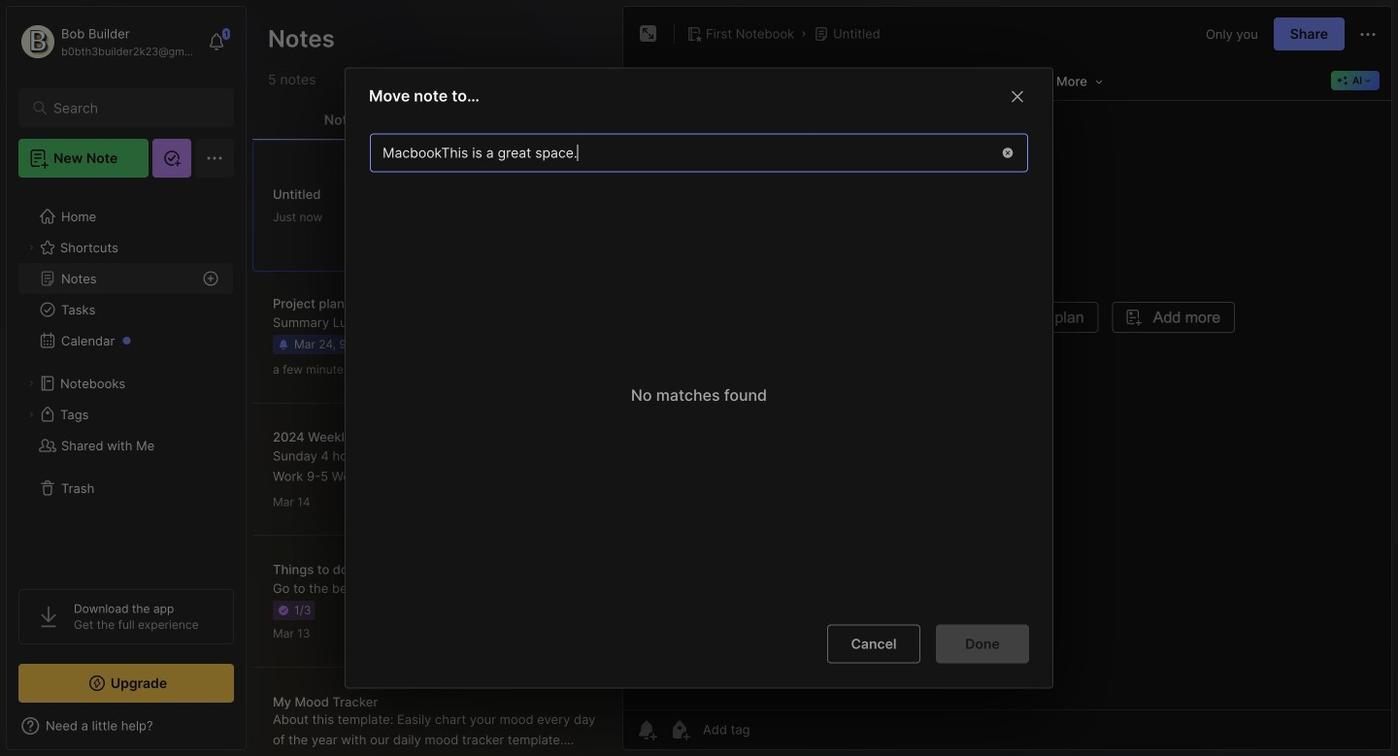 Task type: locate. For each thing, give the bounding box(es) containing it.
tree
[[7, 189, 246, 572]]

tab list
[[253, 101, 617, 140]]

task image
[[664, 67, 692, 94]]

note window element
[[623, 6, 1393, 751]]

close image
[[1006, 85, 1030, 108]]

font family image
[[904, 68, 993, 93]]

Find a location field
[[360, 124, 1039, 610]]

None search field
[[53, 96, 208, 119]]

add tag image
[[668, 719, 692, 742]]

expand note image
[[637, 22, 661, 46]]



Task type: vqa. For each thing, say whether or not it's contained in the screenshot.
Font family image
yes



Task type: describe. For each thing, give the bounding box(es) containing it.
Note Editor text field
[[624, 100, 1392, 710]]

add a reminder image
[[635, 719, 659, 742]]

tree inside 'main' element
[[7, 189, 246, 572]]

Search text field
[[53, 99, 208, 118]]

calendar event image
[[696, 67, 723, 94]]

more image
[[1051, 68, 1109, 93]]

Find a location… text field
[[371, 137, 989, 169]]

font size image
[[998, 68, 1046, 93]]

expand tags image
[[25, 409, 37, 421]]

main element
[[0, 0, 253, 757]]

expand notebooks image
[[25, 378, 37, 390]]

none search field inside 'main' element
[[53, 96, 208, 119]]



